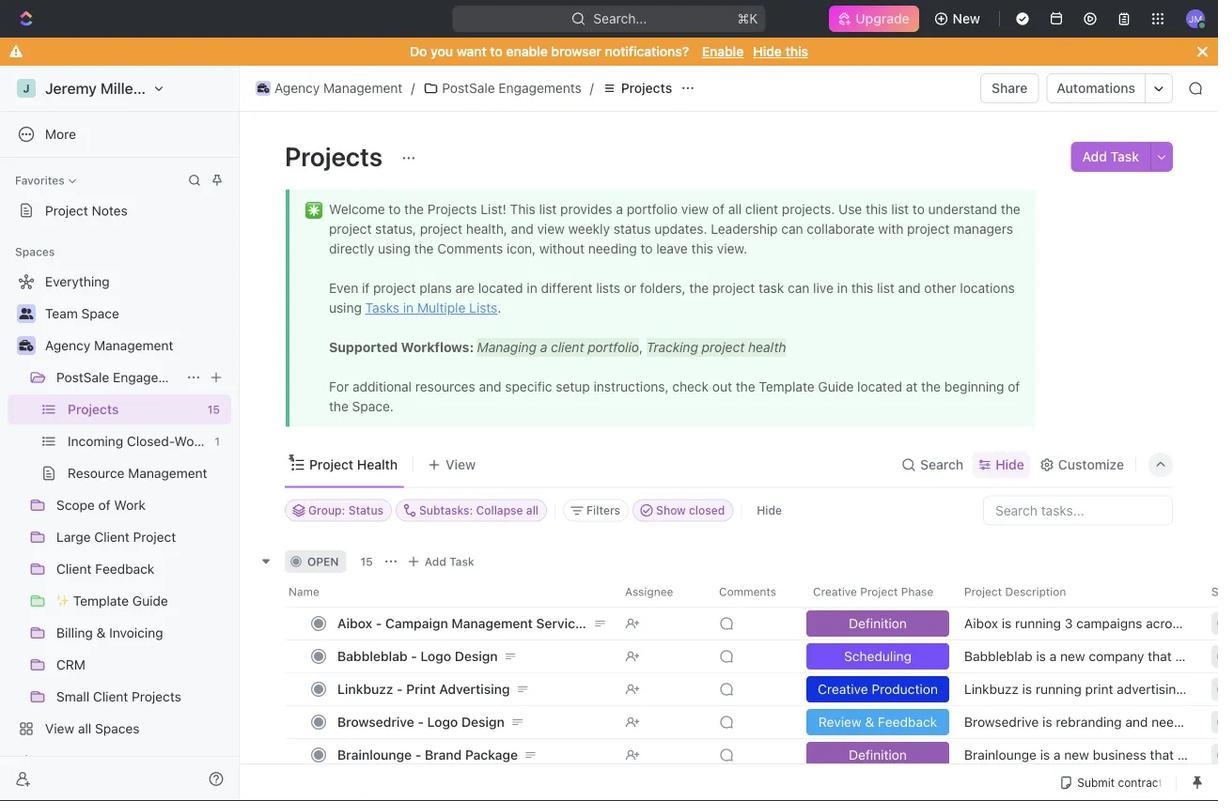 Task type: vqa. For each thing, say whether or not it's contained in the screenshot.


Task type: describe. For each thing, give the bounding box(es) containing it.
project description button
[[953, 577, 1201, 607]]

0 vertical spatial spaces
[[15, 245, 55, 259]]

definition button for aibox - campaign management services
[[803, 607, 953, 641]]

2 / from the left
[[590, 80, 594, 96]]

0 horizontal spatial add
[[425, 555, 446, 568]]

view button
[[421, 452, 482, 479]]

share button
[[981, 73, 1039, 103]]

client for large
[[94, 530, 130, 545]]

description
[[1006, 585, 1066, 598]]

hide button
[[750, 500, 790, 522]]

scope
[[56, 498, 95, 513]]

Search tasks... text field
[[984, 497, 1172, 525]]

sidebar navigation
[[0, 66, 244, 802]]

linkbuzz
[[338, 682, 393, 697]]

name button
[[285, 577, 614, 607]]

invoicing
[[109, 626, 163, 641]]

postsale engagements inside tree
[[56, 370, 196, 385]]

creative project phase
[[813, 585, 934, 598]]

definition for aibox - campaign management services
[[849, 616, 907, 631]]

group: status
[[308, 504, 384, 518]]

client feedback link
[[56, 555, 228, 585]]

hide inside button
[[757, 504, 782, 518]]

definition button for brainlounge - brand package
[[803, 739, 953, 772]]

search...
[[594, 11, 647, 26]]

feedback inside 'dropdown button'
[[878, 715, 938, 730]]

everything link
[[8, 267, 228, 297]]

upgrade
[[856, 11, 910, 26]]

status
[[348, 504, 384, 518]]

automations
[[1057, 80, 1136, 96]]

browsedrive - logo design link
[[333, 709, 610, 736]]

more button
[[8, 119, 231, 149]]

and
[[1126, 714, 1148, 730]]

jm button
[[1181, 4, 1211, 34]]

filters button
[[563, 500, 629, 522]]

hide button
[[973, 452, 1030, 479]]

postsale inside sidebar navigation
[[56, 370, 109, 385]]

a
[[965, 732, 972, 747]]

logo.
[[1057, 732, 1087, 747]]

1 / from the left
[[411, 80, 415, 96]]

advertising
[[439, 682, 510, 697]]

space for team space
[[81, 306, 119, 322]]

name
[[289, 585, 319, 598]]

assignee button
[[614, 577, 708, 607]]

- for browsedrive
[[418, 715, 424, 730]]

creative for creative production
[[818, 682, 868, 697]]

project health
[[309, 457, 398, 473]]

scheduling button
[[803, 640, 953, 674]]

user group image
[[19, 308, 33, 320]]

production
[[872, 682, 938, 697]]

guide
[[132, 594, 168, 609]]

browsedrive is rebranding and needs a new, modern logo. button
[[953, 706, 1201, 747]]

1 vertical spatial projects link
[[68, 395, 200, 425]]

space for create space
[[89, 754, 127, 769]]

is
[[1043, 714, 1053, 730]]

small
[[56, 690, 89, 705]]

collapse
[[476, 504, 523, 518]]

aibox
[[338, 616, 372, 631]]

resource management
[[68, 466, 207, 481]]

0 vertical spatial add task
[[1083, 149, 1139, 165]]

project health link
[[306, 452, 398, 479]]

crm
[[56, 658, 86, 673]]

deals
[[205, 434, 239, 449]]

new,
[[975, 732, 1003, 747]]

creative for creative project phase
[[813, 585, 857, 598]]

client for small
[[93, 690, 128, 705]]

this
[[786, 44, 809, 59]]

small client projects
[[56, 690, 181, 705]]

client feedback
[[56, 562, 154, 577]]

definition for brainlounge - brand package
[[849, 747, 907, 763]]

agency management inside tree
[[45, 338, 173, 354]]

project left phase
[[861, 585, 898, 598]]

team space
[[45, 306, 119, 322]]

0 vertical spatial projects link
[[598, 77, 677, 100]]

project for project health
[[309, 457, 354, 473]]

browsedrive for browsedrive is rebranding and needs a new, modern logo.
[[965, 714, 1039, 730]]

brainlounge
[[338, 747, 412, 763]]

design for browsedrive - logo design
[[462, 715, 505, 730]]

1 horizontal spatial engagements
[[499, 80, 582, 96]]

campaign
[[385, 616, 448, 631]]

1 vertical spatial client
[[56, 562, 92, 577]]

0 horizontal spatial agency management link
[[45, 331, 228, 361]]

design for babbleblab - logo design
[[455, 649, 498, 664]]

comments
[[719, 585, 777, 598]]

new
[[953, 11, 981, 26]]

0 horizontal spatial add task button
[[402, 550, 482, 573]]

billing & invoicing link
[[56, 619, 228, 649]]

logo for babbleblab
[[421, 649, 451, 664]]

group:
[[308, 504, 345, 518]]

scheduling
[[844, 649, 912, 664]]

resource management link
[[68, 459, 228, 489]]

& for feedback
[[865, 715, 875, 730]]

0 horizontal spatial task
[[450, 555, 475, 568]]

view all spaces
[[45, 722, 140, 737]]

filters
[[587, 504, 621, 518]]

& for invoicing
[[96, 626, 106, 641]]

show closed
[[656, 504, 725, 518]]

incoming closed-won deals link
[[68, 427, 239, 457]]

create space link
[[8, 746, 228, 777]]

aibox - campaign management services link
[[333, 610, 610, 637]]

1 vertical spatial postsale engagements link
[[56, 363, 196, 393]]

business time image inside "agency management" link
[[257, 84, 269, 93]]

0 vertical spatial postsale engagements link
[[419, 77, 586, 100]]

project notes link
[[8, 196, 231, 226]]

assignee
[[625, 585, 674, 598]]

- for brainlounge
[[415, 747, 421, 763]]

aibox - campaign management services
[[338, 616, 590, 631]]

view for view
[[446, 457, 476, 473]]

linkbuzz - print advertising
[[338, 682, 510, 697]]

show
[[656, 504, 686, 518]]

hide inside dropdown button
[[996, 457, 1025, 473]]



Task type: locate. For each thing, give the bounding box(es) containing it.
1 vertical spatial add
[[425, 555, 446, 568]]

brand
[[425, 747, 462, 763]]

jm
[[1189, 13, 1203, 24]]

✨
[[56, 594, 70, 609]]

1 horizontal spatial projects link
[[598, 77, 677, 100]]

definition
[[849, 616, 907, 631], [849, 747, 907, 763]]

browsedrive inside "browsedrive - logo design" link
[[338, 715, 414, 730]]

creative up review
[[818, 682, 868, 697]]

1 vertical spatial definition button
[[803, 739, 953, 772]]

0 vertical spatial hide
[[753, 44, 782, 59]]

1 horizontal spatial 15
[[360, 555, 373, 568]]

2 definition button from the top
[[803, 739, 953, 772]]

0 horizontal spatial /
[[411, 80, 415, 96]]

& inside sidebar navigation
[[96, 626, 106, 641]]

0 horizontal spatial agency management
[[45, 338, 173, 354]]

task down "automations" button
[[1111, 149, 1139, 165]]

&
[[96, 626, 106, 641], [865, 715, 875, 730]]

0 horizontal spatial projects link
[[68, 395, 200, 425]]

0 vertical spatial add task button
[[1071, 142, 1151, 172]]

scope of work
[[56, 498, 146, 513]]

do you want to enable browser notifications? enable hide this
[[410, 44, 809, 59]]

all inside sidebar navigation
[[78, 722, 91, 737]]

view all spaces link
[[8, 715, 228, 745]]

project down favorites button
[[45, 203, 88, 219]]

add task button up name dropdown button
[[402, 550, 482, 573]]

small client projects link
[[56, 683, 228, 713]]

crm link
[[56, 651, 228, 681]]

1 vertical spatial feedback
[[878, 715, 938, 730]]

hide left this
[[753, 44, 782, 59]]

1 vertical spatial hide
[[996, 457, 1025, 473]]

0 vertical spatial client
[[94, 530, 130, 545]]

browsedrive - logo design
[[338, 715, 505, 730]]

- right aibox
[[376, 616, 382, 631]]

0 horizontal spatial &
[[96, 626, 106, 641]]

0 vertical spatial definition
[[849, 616, 907, 631]]

spaces inside tree
[[95, 722, 140, 737]]

business time image down user group icon
[[19, 340, 33, 352]]

do
[[410, 44, 427, 59]]

tara shultz's workspace, , element
[[17, 79, 36, 98]]

/ down browser
[[590, 80, 594, 96]]

space down view all spaces link
[[89, 754, 127, 769]]

0 vertical spatial &
[[96, 626, 106, 641]]

design up advertising
[[455, 649, 498, 664]]

design down advertising
[[462, 715, 505, 730]]

⌘k
[[738, 11, 758, 26]]

1 horizontal spatial browsedrive
[[965, 714, 1039, 730]]

feedback inside tree
[[95, 562, 154, 577]]

definition down review & feedback 'dropdown button'
[[849, 747, 907, 763]]

0 vertical spatial engagements
[[499, 80, 582, 96]]

0 horizontal spatial add task
[[425, 555, 475, 568]]

new button
[[927, 4, 992, 34]]

0 vertical spatial definition button
[[803, 607, 953, 641]]

j
[[23, 82, 30, 95]]

1 horizontal spatial add task
[[1083, 149, 1139, 165]]

creative production
[[818, 682, 938, 697]]

0 horizontal spatial business time image
[[19, 340, 33, 352]]

0 vertical spatial creative
[[813, 585, 857, 598]]

spaces down small client projects on the left of the page
[[95, 722, 140, 737]]

- down campaign
[[411, 649, 417, 664]]

definition button down creative project phase
[[803, 607, 953, 641]]

print
[[406, 682, 436, 697]]

- down print
[[418, 715, 424, 730]]

project left the description at right bottom
[[965, 585, 1002, 598]]

space inside "link"
[[89, 754, 127, 769]]

1 vertical spatial postsale engagements
[[56, 370, 196, 385]]

1 horizontal spatial agency management link
[[251, 77, 407, 100]]

design
[[455, 649, 498, 664], [462, 715, 505, 730]]

client down large
[[56, 562, 92, 577]]

spaces up everything
[[15, 245, 55, 259]]

1 vertical spatial all
[[78, 722, 91, 737]]

0 horizontal spatial agency
[[45, 338, 90, 354]]

definition button down review & feedback
[[803, 739, 953, 772]]

creative project phase button
[[802, 577, 953, 607]]

client up view all spaces link
[[93, 690, 128, 705]]

1 horizontal spatial &
[[865, 715, 875, 730]]

feedback down production
[[878, 715, 938, 730]]

1 definition from the top
[[849, 616, 907, 631]]

tree inside sidebar navigation
[[8, 267, 239, 777]]

1 horizontal spatial postsale engagements
[[442, 80, 582, 96]]

incoming closed-won deals
[[68, 434, 239, 449]]

postsale engagements link down to
[[419, 77, 586, 100]]

browsedrive for browsedrive - logo design
[[338, 715, 414, 730]]

project notes
[[45, 203, 128, 219]]

postsale engagements link down team space link
[[56, 363, 196, 393]]

modern
[[1007, 732, 1053, 747]]

more
[[45, 126, 76, 142]]

1 horizontal spatial add task button
[[1071, 142, 1151, 172]]

view inside tree
[[45, 722, 74, 737]]

0 vertical spatial space
[[81, 306, 119, 322]]

creative inside creative project phase dropdown button
[[813, 585, 857, 598]]

billing & invoicing
[[56, 626, 163, 641]]

babbleblab - logo design
[[338, 649, 498, 664]]

hide right closed
[[757, 504, 782, 518]]

postsale engagements down team space link
[[56, 370, 196, 385]]

workspace
[[155, 79, 233, 97]]

1 vertical spatial view
[[45, 722, 74, 737]]

scope of work link
[[56, 491, 228, 521]]

needs
[[1152, 714, 1189, 730]]

logo up brand
[[427, 715, 458, 730]]

business time image inside tree
[[19, 340, 33, 352]]

definition button
[[803, 607, 953, 641], [803, 739, 953, 772]]

1 horizontal spatial spaces
[[95, 722, 140, 737]]

engagements inside sidebar navigation
[[113, 370, 196, 385]]

all right "collapse" at the bottom left of page
[[526, 504, 539, 518]]

browsedrive inside browsedrive is rebranding and needs a new, modern logo.
[[965, 714, 1039, 730]]

client up client feedback
[[94, 530, 130, 545]]

notes
[[92, 203, 128, 219]]

0 vertical spatial postsale
[[442, 80, 495, 96]]

notifications?
[[605, 44, 689, 59]]

creative up scheduling
[[813, 585, 857, 598]]

0 vertical spatial 15
[[207, 403, 220, 416]]

review & feedback
[[819, 715, 938, 730]]

postsale down want
[[442, 80, 495, 96]]

view up the subtasks:
[[446, 457, 476, 473]]

tree
[[8, 267, 239, 777]]

design inside "browsedrive - logo design" link
[[462, 715, 505, 730]]

/ down the do
[[411, 80, 415, 96]]

1 vertical spatial add task button
[[402, 550, 482, 573]]

engagements down enable
[[499, 80, 582, 96]]

add up name dropdown button
[[425, 555, 446, 568]]

1
[[215, 435, 220, 448]]

1 vertical spatial add task
[[425, 555, 475, 568]]

browsedrive up new,
[[965, 714, 1039, 730]]

logo up linkbuzz - print advertising
[[421, 649, 451, 664]]

0 horizontal spatial feedback
[[95, 562, 154, 577]]

review & feedback button
[[803, 706, 953, 739]]

brainlounge - brand package
[[338, 747, 518, 763]]

services
[[536, 616, 590, 631]]

add down "automations" button
[[1083, 149, 1107, 165]]

15
[[207, 403, 220, 416], [360, 555, 373, 568]]

- left brand
[[415, 747, 421, 763]]

add task button down "automations" button
[[1071, 142, 1151, 172]]

2 vertical spatial client
[[93, 690, 128, 705]]

0 vertical spatial logo
[[421, 649, 451, 664]]

business time image right 'workspace'
[[257, 84, 269, 93]]

miller's
[[101, 79, 151, 97]]

task up name dropdown button
[[450, 555, 475, 568]]

1 vertical spatial logo
[[427, 715, 458, 730]]

1 vertical spatial creative
[[818, 682, 868, 697]]

project for project notes
[[45, 203, 88, 219]]

0 horizontal spatial 15
[[207, 403, 220, 416]]

incoming
[[68, 434, 123, 449]]

postsale down the team space
[[56, 370, 109, 385]]

comments button
[[708, 577, 802, 607]]

subtasks:
[[419, 504, 473, 518]]

management
[[323, 80, 403, 96], [94, 338, 173, 354], [128, 466, 207, 481], [452, 616, 533, 631]]

agency
[[275, 80, 320, 96], [45, 338, 90, 354]]

1 vertical spatial agency
[[45, 338, 90, 354]]

& inside 'dropdown button'
[[865, 715, 875, 730]]

want
[[457, 44, 487, 59]]

feedback down 'large client project'
[[95, 562, 154, 577]]

0 vertical spatial postsale engagements
[[442, 80, 582, 96]]

1 horizontal spatial business time image
[[257, 84, 269, 93]]

phase
[[901, 585, 934, 598]]

1 vertical spatial space
[[89, 754, 127, 769]]

view for view all spaces
[[45, 722, 74, 737]]

subtasks: collapse all
[[419, 504, 539, 518]]

0 vertical spatial feedback
[[95, 562, 154, 577]]

-
[[376, 616, 382, 631], [411, 649, 417, 664], [397, 682, 403, 697], [418, 715, 424, 730], [415, 747, 421, 763]]

project
[[45, 203, 88, 219], [309, 457, 354, 473], [133, 530, 176, 545], [861, 585, 898, 598], [965, 585, 1002, 598]]

search button
[[896, 452, 970, 479]]

space down everything link
[[81, 306, 119, 322]]

- for babbleblab
[[411, 649, 417, 664]]

upgrade link
[[830, 6, 919, 32]]

brainlounge - brand package link
[[333, 742, 610, 769]]

large client project
[[56, 530, 176, 545]]

you
[[431, 44, 453, 59]]

all up create space
[[78, 722, 91, 737]]

1 vertical spatial design
[[462, 715, 505, 730]]

0 vertical spatial add
[[1083, 149, 1107, 165]]

postsale engagements inside postsale engagements link
[[442, 80, 582, 96]]

logo for browsedrive
[[427, 715, 458, 730]]

1 definition button from the top
[[803, 607, 953, 641]]

add
[[1083, 149, 1107, 165], [425, 555, 446, 568]]

0 horizontal spatial all
[[78, 722, 91, 737]]

task
[[1111, 149, 1139, 165], [450, 555, 475, 568]]

0 horizontal spatial browsedrive
[[338, 715, 414, 730]]

of
[[98, 498, 111, 513]]

health
[[357, 457, 398, 473]]

1 horizontal spatial agency management
[[275, 80, 403, 96]]

- left print
[[397, 682, 403, 697]]

0 horizontal spatial spaces
[[15, 245, 55, 259]]

create
[[45, 754, 86, 769]]

0 horizontal spatial postsale engagements link
[[56, 363, 196, 393]]

project for project description
[[965, 585, 1002, 598]]

0 vertical spatial agency
[[275, 80, 320, 96]]

1 horizontal spatial feedback
[[878, 715, 938, 730]]

0 horizontal spatial postsale
[[56, 370, 109, 385]]

hide right search
[[996, 457, 1025, 473]]

won
[[174, 434, 202, 449]]

1 vertical spatial postsale
[[56, 370, 109, 385]]

& right review
[[865, 715, 875, 730]]

1 vertical spatial task
[[450, 555, 475, 568]]

0 vertical spatial business time image
[[257, 84, 269, 93]]

project left health
[[309, 457, 354, 473]]

2 definition from the top
[[849, 747, 907, 763]]

resource
[[68, 466, 125, 481]]

view
[[446, 457, 476, 473], [45, 722, 74, 737]]

/
[[411, 80, 415, 96], [590, 80, 594, 96]]

business time image
[[257, 84, 269, 93], [19, 340, 33, 352]]

0 vertical spatial task
[[1111, 149, 1139, 165]]

- for aibox
[[376, 616, 382, 631]]

0 horizontal spatial postsale engagements
[[56, 370, 196, 385]]

create space
[[45, 754, 127, 769]]

creative production button
[[803, 673, 953, 707]]

open
[[307, 555, 339, 568]]

creative inside creative production dropdown button
[[818, 682, 868, 697]]

1 vertical spatial spaces
[[95, 722, 140, 737]]

hide
[[753, 44, 782, 59], [996, 457, 1025, 473], [757, 504, 782, 518]]

1 vertical spatial business time image
[[19, 340, 33, 352]]

0 vertical spatial agency management link
[[251, 77, 407, 100]]

add task up name dropdown button
[[425, 555, 475, 568]]

agency inside sidebar navigation
[[45, 338, 90, 354]]

1 vertical spatial agency management
[[45, 338, 173, 354]]

1 horizontal spatial postsale
[[442, 80, 495, 96]]

browsedrive up brainlounge
[[338, 715, 414, 730]]

browser
[[551, 44, 602, 59]]

& right billing
[[96, 626, 106, 641]]

- for linkbuzz
[[397, 682, 403, 697]]

0 vertical spatial agency management
[[275, 80, 403, 96]]

postsale engagements
[[442, 80, 582, 96], [56, 370, 196, 385]]

engagements up incoming closed-won deals
[[113, 370, 196, 385]]

rebranding
[[1056, 714, 1122, 730]]

0 horizontal spatial view
[[45, 722, 74, 737]]

view up create
[[45, 722, 74, 737]]

jeremy miller's workspace
[[45, 79, 233, 97]]

large
[[56, 530, 91, 545]]

design inside babbleblab - logo design link
[[455, 649, 498, 664]]

work
[[114, 498, 146, 513]]

automations button
[[1048, 74, 1145, 102]]

babbleblab
[[338, 649, 408, 664]]

15 inside sidebar navigation
[[207, 403, 220, 416]]

2 vertical spatial hide
[[757, 504, 782, 518]]

15 up 1
[[207, 403, 220, 416]]

tree containing everything
[[8, 267, 239, 777]]

1 vertical spatial engagements
[[113, 370, 196, 385]]

0 vertical spatial design
[[455, 649, 498, 664]]

postsale engagements down enable
[[442, 80, 582, 96]]

customize
[[1058, 457, 1124, 473]]

1 horizontal spatial postsale engagements link
[[419, 77, 586, 100]]

projects link up closed-
[[68, 395, 200, 425]]

linkbuzz - print advertising link
[[333, 676, 610, 703]]

postsale
[[442, 80, 495, 96], [56, 370, 109, 385]]

1 vertical spatial 15
[[360, 555, 373, 568]]

projects link down notifications?
[[598, 77, 677, 100]]

1 horizontal spatial all
[[526, 504, 539, 518]]

1 horizontal spatial /
[[590, 80, 594, 96]]

1 vertical spatial &
[[865, 715, 875, 730]]

1 horizontal spatial add
[[1083, 149, 1107, 165]]

0 horizontal spatial engagements
[[113, 370, 196, 385]]

customize button
[[1034, 452, 1130, 479]]

0 vertical spatial view
[[446, 457, 476, 473]]

15 right open
[[360, 555, 373, 568]]

1 horizontal spatial agency
[[275, 80, 320, 96]]

1 vertical spatial definition
[[849, 747, 907, 763]]

1 horizontal spatial task
[[1111, 149, 1139, 165]]

favorites button
[[8, 169, 83, 192]]

0 vertical spatial all
[[526, 504, 539, 518]]

✨ template guide link
[[56, 587, 228, 617]]

view inside button
[[446, 457, 476, 473]]

definition down creative project phase dropdown button
[[849, 616, 907, 631]]

project down scope of work link
[[133, 530, 176, 545]]

1 vertical spatial agency management link
[[45, 331, 228, 361]]

1 horizontal spatial view
[[446, 457, 476, 473]]

add task down "automations" button
[[1083, 149, 1139, 165]]



